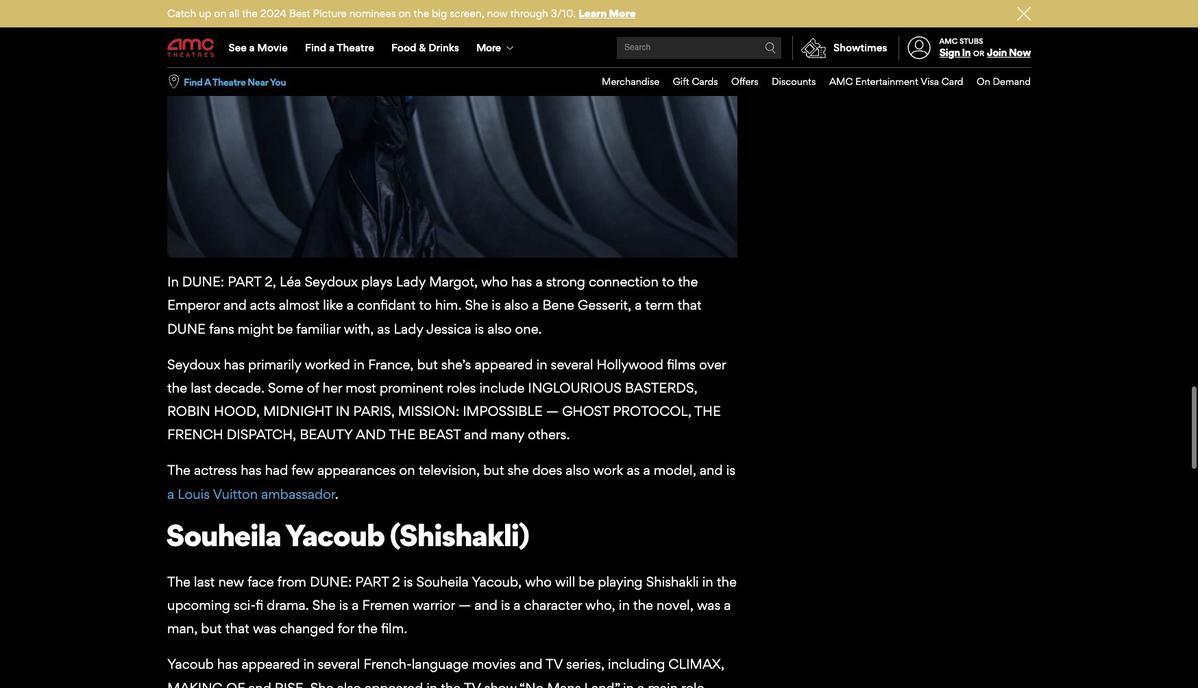 Task type: locate. For each thing, give the bounding box(es) containing it.
fremen
[[362, 597, 409, 614]]

ghost
[[562, 403, 609, 420]]

is
[[492, 297, 501, 313], [475, 320, 484, 337], [726, 462, 736, 479], [404, 574, 413, 590], [339, 597, 348, 614], [501, 597, 510, 614]]

1 vertical spatial in
[[167, 274, 179, 290]]

the up the louis at the bottom left of page
[[167, 462, 191, 479]]

more
[[609, 7, 636, 20], [476, 41, 501, 54]]

in inside in dune: part 2, léa seydoux plays lady margot, who has a strong connection to the emperor and acts almost like a confidant to him. she is also a bene gesserit, a term that dune fans might be familiar with, as lady jessica is also one.
[[167, 274, 179, 290]]

0 horizontal spatial be
[[277, 320, 293, 337]]

has up the of
[[217, 656, 238, 673]]

be inside in dune: part 2, léa seydoux plays lady margot, who has a strong connection to the emperor and acts almost like a confidant to him. she is also a bene gesserit, a term that dune fans might be familiar with, as lady jessica is also one.
[[277, 320, 293, 337]]

1 vertical spatial part
[[355, 574, 389, 590]]

to up term
[[662, 274, 675, 290]]

who left the will
[[525, 574, 552, 590]]

0 horizontal spatial dune:
[[182, 274, 224, 290]]

a down yacoub,
[[514, 597, 521, 614]]

one.
[[515, 320, 542, 337]]

to
[[662, 274, 675, 290], [419, 297, 432, 313]]

discounts
[[772, 75, 816, 87]]

0 vertical spatial yacoub
[[285, 517, 384, 554]]

rise.
[[275, 680, 307, 688]]

seydoux has primarily worked in france, but she's appeared in several hollywood films over the last decade. some of her most prominent roles include inglourious basterds, robin hood, midnight in paris, mission: impossible — ghost protocol, the french dispatch, beauty and the beast and many others.
[[167, 356, 726, 443]]

amc stubs sign in or join now
[[939, 36, 1031, 59]]

0 vertical spatial souheila
[[166, 517, 281, 554]]

1 vertical spatial souheila
[[416, 574, 469, 590]]

1 horizontal spatial more
[[609, 7, 636, 20]]

user profile image
[[900, 37, 939, 59]]

has left strong
[[511, 274, 532, 290]]

0 vertical spatial part
[[228, 274, 261, 290]]

fans
[[209, 320, 234, 337]]

who right margot,
[[481, 274, 508, 290]]

nominees
[[349, 7, 396, 20]]

1 horizontal spatial who
[[525, 574, 552, 590]]

1 the from the top
[[167, 462, 191, 479]]

over
[[699, 356, 726, 373]]

1 vertical spatial yacoub
[[167, 656, 214, 673]]

hood,
[[214, 403, 260, 420]]

lady down confidant at the left
[[394, 320, 423, 337]]

a left model, on the bottom right
[[643, 462, 650, 479]]

food
[[391, 41, 416, 54]]

0 vertical spatial menu
[[167, 29, 1031, 67]]

yacoub inside yacoub has appeared in several french-language movies and tv series, including climax, making of and rise. she also appeared in the tv show "no mans land" in a main role.
[[167, 656, 214, 673]]

part
[[228, 274, 261, 290], [355, 574, 389, 590]]

robin
[[167, 403, 210, 420]]

souheila inside the last new face from dune: part 2 is souheila yacoub, who will be playing shishakli in the upcoming sci-fi drama. she is a fremen warrior — and is a character who, in the novel, was a man, but that was changed for the film.
[[416, 574, 469, 590]]

yacoub has appeared in several french-language movies and tv series, including climax, making of and rise. she also appeared in the tv show "no mans land" in a main role.
[[167, 656, 724, 688]]

—
[[546, 403, 559, 420], [458, 597, 471, 614]]

that down sci- in the left of the page
[[225, 621, 249, 637]]

0 vertical spatial but
[[417, 356, 438, 373]]

in up emperor
[[167, 274, 179, 290]]

1 horizontal spatial part
[[355, 574, 389, 590]]

the right for
[[358, 621, 378, 637]]

1 vertical spatial as
[[627, 462, 640, 479]]

yacoub
[[285, 517, 384, 554], [167, 656, 214, 673]]

0 vertical spatial the
[[167, 462, 191, 479]]

series,
[[566, 656, 605, 673]]

0 vertical spatial last
[[191, 380, 211, 396]]

1 vertical spatial that
[[225, 621, 249, 637]]

inglourious
[[528, 380, 622, 396]]

was right novel,
[[697, 597, 721, 614]]

— right warrior
[[458, 597, 471, 614]]

she right him. on the top of page
[[465, 297, 488, 313]]

playing
[[598, 574, 643, 590]]

on left television, in the bottom left of the page
[[399, 462, 415, 479]]

theatre for a
[[212, 76, 246, 87]]

model,
[[654, 462, 696, 479]]

0 vertical spatial be
[[277, 320, 293, 337]]

entertainment
[[855, 75, 919, 87]]

but
[[417, 356, 438, 373], [483, 462, 504, 479], [201, 621, 222, 637]]

1 horizontal spatial but
[[417, 356, 438, 373]]

0 vertical spatial amc
[[939, 36, 958, 46]]

find a theatre link
[[296, 29, 383, 67]]

1 vertical spatial appeared
[[242, 656, 300, 673]]

appeared down french-
[[365, 680, 423, 688]]

gift
[[673, 75, 689, 87]]

a right see on the top of the page
[[249, 41, 255, 54]]

to left him. on the top of page
[[419, 297, 432, 313]]

that inside the last new face from dune: part 2 is souheila yacoub, who will be playing shishakli in the upcoming sci-fi drama. she is a fremen warrior — and is a character who, in the novel, was a man, but that was changed for the film.
[[225, 621, 249, 637]]

lady
[[396, 274, 426, 290], [394, 320, 423, 337]]

2 horizontal spatial but
[[483, 462, 504, 479]]

dune: up emperor
[[182, 274, 224, 290]]

1 vertical spatial several
[[318, 656, 360, 673]]

the inside in dune: part 2, léa seydoux plays lady margot, who has a strong connection to the emperor and acts almost like a confidant to him. she is also a bene gesserit, a term that dune fans might be familiar with, as lady jessica is also one.
[[678, 274, 698, 290]]

1 vertical spatial be
[[579, 574, 595, 590]]

a down the picture
[[329, 41, 335, 54]]

might
[[238, 320, 274, 337]]

0 vertical spatial was
[[697, 597, 721, 614]]

role.
[[681, 680, 708, 688]]

with,
[[344, 320, 374, 337]]

the inside the last new face from dune: part 2 is souheila yacoub, who will be playing shishakli in the upcoming sci-fi drama. she is a fremen warrior — and is a character who, in the novel, was a man, but that was changed for the film.
[[167, 574, 191, 590]]

also left one. on the left top of the page
[[488, 320, 512, 337]]

and inside seydoux has primarily worked in france, but she's appeared in several hollywood films over the last decade. some of her most prominent roles include inglourious basterds, robin hood, midnight in paris, mission: impossible — ghost protocol, the french dispatch, beauty and the beast and many others.
[[464, 427, 487, 443]]

0 vertical spatial find
[[305, 41, 326, 54]]

lady up confidant at the left
[[396, 274, 426, 290]]

more down now
[[476, 41, 501, 54]]

amc inside "amc stubs sign in or join now"
[[939, 36, 958, 46]]

0 vertical spatial as
[[377, 320, 390, 337]]

0 horizontal spatial part
[[228, 274, 261, 290]]

as down confidant at the left
[[377, 320, 390, 337]]

face
[[247, 574, 274, 590]]

has up decade.
[[224, 356, 245, 373]]

several down for
[[318, 656, 360, 673]]

films
[[667, 356, 696, 373]]

— up others.
[[546, 403, 559, 420]]

0 vertical spatial that
[[678, 297, 702, 313]]

has inside in dune: part 2, léa seydoux plays lady margot, who has a strong connection to the emperor and acts almost like a confidant to him. she is also a bene gesserit, a term that dune fans might be familiar with, as lady jessica is also one.
[[511, 274, 532, 290]]

but inside seydoux has primarily worked in france, but she's appeared in several hollywood films over the last decade. some of her most prominent roles include inglourious basterds, robin hood, midnight in paris, mission: impossible — ghost protocol, the french dispatch, beauty and the beast and many others.
[[417, 356, 438, 373]]

last up robin
[[191, 380, 211, 396]]

roles
[[447, 380, 476, 396]]

seydoux down 'dune'
[[167, 356, 220, 373]]

0 vertical spatial in
[[962, 46, 971, 59]]

and down yacoub,
[[474, 597, 498, 614]]

is right the jessica
[[475, 320, 484, 337]]

theatre right a
[[212, 76, 246, 87]]

part inside the last new face from dune: part 2 is souheila yacoub, who will be playing shishakli in the upcoming sci-fi drama. she is a fremen warrior — and is a character who, in the novel, was a man, but that was changed for the film.
[[355, 574, 389, 590]]

in up rise.
[[303, 656, 314, 673]]

showtimes link
[[792, 36, 887, 60]]

theatre inside "link"
[[337, 41, 374, 54]]

amc down showtimes link
[[829, 75, 853, 87]]

in down playing
[[619, 597, 630, 614]]

1 horizontal spatial find
[[305, 41, 326, 54]]

the right the shishakli
[[717, 574, 737, 590]]

0 vertical spatial theatre
[[337, 41, 374, 54]]

1 vertical spatial theatre
[[212, 76, 246, 87]]

1 horizontal spatial souheila
[[416, 574, 469, 590]]

mans
[[547, 680, 581, 688]]

mission:
[[398, 403, 459, 420]]

novel,
[[657, 597, 694, 614]]

0 vertical spatial who
[[481, 274, 508, 290]]

on demand link
[[964, 68, 1031, 96]]

1 horizontal spatial be
[[579, 574, 595, 590]]

is right 2 in the left bottom of the page
[[404, 574, 413, 590]]

and left 'many'
[[464, 427, 487, 443]]

a left strong
[[536, 274, 543, 290]]

0 horizontal spatial who
[[481, 274, 508, 290]]

0 vertical spatial more
[[609, 7, 636, 20]]

as right "work"
[[627, 462, 640, 479]]

but left she
[[483, 462, 504, 479]]

menu
[[167, 29, 1031, 67], [588, 68, 1031, 96]]

more button
[[468, 29, 525, 67]]

0 horizontal spatial appeared
[[242, 656, 300, 673]]

1 vertical spatial seydoux
[[167, 356, 220, 373]]

amc logo image
[[167, 39, 215, 57], [167, 39, 215, 57]]

dispatch,
[[227, 427, 296, 443]]

1 horizontal spatial was
[[697, 597, 721, 614]]

of
[[307, 380, 319, 396]]

connection
[[589, 274, 659, 290]]

had
[[265, 462, 288, 479]]

has inside yacoub has appeared in several french-language movies and tv series, including climax, making of and rise. she also appeared in the tv show "no mans land" in a main role.
[[217, 656, 238, 673]]

a left term
[[635, 297, 642, 313]]

last inside seydoux has primarily worked in france, but she's appeared in several hollywood films over the last decade. some of her most prominent roles include inglourious basterds, robin hood, midnight in paris, mission: impossible — ghost protocol, the french dispatch, beauty and the beast and many others.
[[191, 380, 211, 396]]

part left "2,"
[[228, 274, 261, 290]]

0 horizontal spatial but
[[201, 621, 222, 637]]

a down including
[[637, 680, 644, 688]]

theatre
[[337, 41, 374, 54], [212, 76, 246, 87]]

and inside in dune: part 2, léa seydoux plays lady margot, who has a strong connection to the emperor and acts almost like a confidant to him. she is also a bene gesserit, a term that dune fans might be familiar with, as lady jessica is also one.
[[224, 297, 247, 313]]

2 vertical spatial but
[[201, 621, 222, 637]]

has inside seydoux has primarily worked in france, but she's appeared in several hollywood films over the last decade. some of her most prominent roles include inglourious basterds, robin hood, midnight in paris, mission: impossible — ghost protocol, the french dispatch, beauty and the beast and many others.
[[224, 356, 245, 373]]

on right the nominees
[[399, 7, 411, 20]]

1 horizontal spatial in
[[962, 46, 971, 59]]

paris,
[[353, 403, 395, 420]]

2 horizontal spatial appeared
[[475, 356, 533, 373]]

in inside "amc stubs sign in or join now"
[[962, 46, 971, 59]]

in left the or
[[962, 46, 971, 59]]

menu down learn
[[167, 29, 1031, 67]]

the down over
[[695, 403, 721, 420]]

yacoub up making
[[167, 656, 214, 673]]

menu down showtimes image
[[588, 68, 1031, 96]]

also down for
[[337, 680, 361, 688]]

part inside in dune: part 2, léa seydoux plays lady margot, who has a strong connection to the emperor and acts almost like a confidant to him. she is also a bene gesserit, a term that dune fans might be familiar with, as lady jessica is also one.
[[228, 274, 261, 290]]

souheila up warrior
[[416, 574, 469, 590]]

a inside "link"
[[329, 41, 335, 54]]

gift cards
[[673, 75, 718, 87]]

in down one. on the left top of the page
[[536, 356, 547, 373]]

0 vertical spatial appeared
[[475, 356, 533, 373]]

the last new face from dune: part 2 is souheila yacoub, who will be playing shishakli in the upcoming sci-fi drama. she is a fremen warrior — and is a character who, in the novel, was a man, but that was changed for the film.
[[167, 574, 737, 637]]

1 vertical spatial she
[[312, 597, 336, 614]]

0 horizontal spatial yacoub
[[167, 656, 214, 673]]

several
[[551, 356, 593, 373], [318, 656, 360, 673]]

the right and
[[389, 427, 415, 443]]

0 vertical spatial she
[[465, 297, 488, 313]]

she up changed
[[312, 597, 336, 614]]

work
[[593, 462, 623, 479]]

0 vertical spatial lady
[[396, 274, 426, 290]]

0 horizontal spatial was
[[253, 621, 276, 637]]

léa
[[280, 274, 301, 290]]

1 vertical spatial the
[[167, 574, 191, 590]]

also right does
[[566, 462, 590, 479]]

1 vertical spatial the
[[389, 427, 415, 443]]

strong
[[546, 274, 585, 290]]

movies
[[472, 656, 516, 673]]

drinks
[[429, 41, 459, 54]]

1 vertical spatial but
[[483, 462, 504, 479]]

gesserit,
[[578, 297, 631, 313]]

more right learn
[[609, 7, 636, 20]]

a
[[249, 41, 255, 54], [329, 41, 335, 54], [536, 274, 543, 290], [347, 297, 354, 313], [532, 297, 539, 313], [635, 297, 642, 313], [643, 462, 650, 479], [167, 486, 174, 502], [352, 597, 359, 614], [514, 597, 521, 614], [724, 597, 731, 614], [637, 680, 644, 688]]

yacoub down .
[[285, 517, 384, 554]]

appeared up include
[[475, 356, 533, 373]]

is down yacoub,
[[501, 597, 510, 614]]

0 horizontal spatial to
[[419, 297, 432, 313]]

1 horizontal spatial several
[[551, 356, 593, 373]]

find inside button
[[184, 76, 203, 87]]

appeared up rise.
[[242, 656, 300, 673]]

offers link
[[718, 68, 759, 96]]

in right the shishakli
[[702, 574, 713, 590]]

0 horizontal spatial find
[[184, 76, 203, 87]]

and inside the last new face from dune: part 2 is souheila yacoub, who will be playing shishakli in the upcoming sci-fi drama. she is a fremen warrior — and is a character who, in the novel, was a man, but that was changed for the film.
[[474, 597, 498, 614]]

best
[[289, 7, 310, 20]]

1 horizontal spatial theatre
[[337, 41, 374, 54]]

1 horizontal spatial tv
[[546, 656, 563, 673]]

1 horizontal spatial the
[[695, 403, 721, 420]]

the for the actress has had few appearances on television, but she does also work as a model, and is
[[167, 462, 191, 479]]

0 horizontal spatial tv
[[464, 680, 481, 688]]

a louis vuitton ambassador .
[[167, 486, 338, 502]]

1 horizontal spatial dune:
[[310, 574, 352, 590]]

last up upcoming
[[194, 574, 215, 590]]

0 horizontal spatial more
[[476, 41, 501, 54]]

beast
[[419, 427, 461, 443]]

0 horizontal spatial theatre
[[212, 76, 246, 87]]

on
[[977, 75, 990, 87]]

she inside the last new face from dune: part 2 is souheila yacoub, who will be playing shishakli in the upcoming sci-fi drama. she is a fremen warrior — and is a character who, in the novel, was a man, but that was changed for the film.
[[312, 597, 336, 614]]

1 horizontal spatial —
[[546, 403, 559, 420]]

0 vertical spatial —
[[546, 403, 559, 420]]

1 vertical spatial amc
[[829, 75, 853, 87]]

0 horizontal spatial that
[[225, 621, 249, 637]]

appeared inside seydoux has primarily worked in france, but she's appeared in several hollywood films over the last decade. some of her most prominent roles include inglourious basterds, robin hood, midnight in paris, mission: impossible — ghost protocol, the french dispatch, beauty and the beast and many others.
[[475, 356, 533, 373]]

film.
[[381, 621, 407, 637]]

souheila down vuitton
[[166, 517, 281, 554]]

the inside seydoux has primarily worked in france, but she's appeared in several hollywood films over the last decade. some of her most prominent roles include inglourious basterds, robin hood, midnight in paris, mission: impossible — ghost protocol, the french dispatch, beauty and the beast and many others.
[[167, 380, 187, 396]]

but inside the last new face from dune: part 2 is souheila yacoub, who will be playing shishakli in the upcoming sci-fi drama. she is a fremen warrior — and is a character who, in the novel, was a man, but that was changed for the film.
[[201, 621, 222, 637]]

1 horizontal spatial seydoux
[[305, 274, 358, 290]]

0 horizontal spatial in
[[167, 274, 179, 290]]

several up 'inglourious'
[[551, 356, 593, 373]]

find for find a theatre near you
[[184, 76, 203, 87]]

tv up mans
[[546, 656, 563, 673]]

1 vertical spatial last
[[194, 574, 215, 590]]

1 horizontal spatial that
[[678, 297, 702, 313]]

last inside the last new face from dune: part 2 is souheila yacoub, who will be playing shishakli in the upcoming sci-fi drama. she is a fremen warrior — and is a character who, in the novel, was a man, but that was changed for the film.
[[194, 574, 215, 590]]

fi
[[256, 597, 263, 614]]

be down almost
[[277, 320, 293, 337]]

1 vertical spatial more
[[476, 41, 501, 54]]

but up prominent
[[417, 356, 438, 373]]

as
[[377, 320, 390, 337], [627, 462, 640, 479]]

theatre for a
[[337, 41, 374, 54]]

2 vertical spatial she
[[310, 680, 334, 688]]

0 horizontal spatial —
[[458, 597, 471, 614]]

appeared
[[475, 356, 533, 373], [242, 656, 300, 673], [365, 680, 423, 688]]

find for find a theatre
[[305, 41, 326, 54]]

worked
[[305, 356, 350, 373]]

1 horizontal spatial appeared
[[365, 680, 423, 688]]

new
[[218, 574, 244, 590]]

the down language
[[441, 680, 461, 688]]

television,
[[419, 462, 480, 479]]

climax,
[[669, 656, 724, 673]]

and right the of
[[248, 680, 271, 688]]

0 vertical spatial seydoux
[[305, 274, 358, 290]]

find inside "link"
[[305, 41, 326, 54]]

0 horizontal spatial as
[[377, 320, 390, 337]]

like
[[323, 297, 343, 313]]

she right rise.
[[310, 680, 334, 688]]

2024
[[260, 7, 286, 20]]

0 horizontal spatial amc
[[829, 75, 853, 87]]

find
[[305, 41, 326, 54], [184, 76, 203, 87]]

theatre down the nominees
[[337, 41, 374, 54]]

1 vertical spatial tv
[[464, 680, 481, 688]]

for
[[338, 621, 354, 637]]

card
[[942, 75, 964, 87]]

plays
[[361, 274, 393, 290]]

0 vertical spatial dune:
[[182, 274, 224, 290]]

but down upcoming
[[201, 621, 222, 637]]

see a movie link
[[220, 29, 296, 67]]

1 vertical spatial —
[[458, 597, 471, 614]]

also
[[504, 297, 529, 313], [488, 320, 512, 337], [566, 462, 590, 479], [337, 680, 361, 688]]

the
[[242, 7, 258, 20], [414, 7, 429, 20], [678, 274, 698, 290], [167, 380, 187, 396], [717, 574, 737, 590], [633, 597, 653, 614], [358, 621, 378, 637], [441, 680, 461, 688]]

the right connection
[[678, 274, 698, 290]]

1 horizontal spatial as
[[627, 462, 640, 479]]

on left all
[[214, 7, 226, 20]]

the up upcoming
[[167, 574, 191, 590]]

1 vertical spatial dune:
[[310, 574, 352, 590]]

tv left show
[[464, 680, 481, 688]]

be right the will
[[579, 574, 595, 590]]

in down language
[[426, 680, 437, 688]]

0 horizontal spatial the
[[389, 427, 415, 443]]

theatre inside button
[[212, 76, 246, 87]]

part left 2 in the left bottom of the page
[[355, 574, 389, 590]]

up
[[199, 7, 211, 20]]

1 horizontal spatial yacoub
[[285, 517, 384, 554]]

find left a
[[184, 76, 203, 87]]

and up fans at left top
[[224, 297, 247, 313]]

she
[[508, 462, 529, 479]]

1 vertical spatial who
[[525, 574, 552, 590]]

0 vertical spatial several
[[551, 356, 593, 373]]

a louis vuitton ambassador link
[[167, 486, 335, 502]]

0 vertical spatial to
[[662, 274, 675, 290]]

2 the from the top
[[167, 574, 191, 590]]

1 horizontal spatial amc
[[939, 36, 958, 46]]

amc up sign
[[939, 36, 958, 46]]

0 horizontal spatial several
[[318, 656, 360, 673]]

dune: inside in dune: part 2, léa seydoux plays lady margot, who has a strong connection to the emperor and acts almost like a confidant to him. she is also a bene gesserit, a term that dune fans might be familiar with, as lady jessica is also one.
[[182, 274, 224, 290]]

she
[[465, 297, 488, 313], [312, 597, 336, 614], [310, 680, 334, 688]]

seydoux inside seydoux has primarily worked in france, but she's appeared in several hollywood films over the last decade. some of her most prominent roles include inglourious basterds, robin hood, midnight in paris, mission: impossible — ghost protocol, the french dispatch, beauty and the beast and many others.
[[167, 356, 220, 373]]

dune: right from
[[310, 574, 352, 590]]

1 vertical spatial menu
[[588, 68, 1031, 96]]

is right model, on the bottom right
[[726, 462, 736, 479]]

character
[[524, 597, 582, 614]]

the up robin
[[167, 380, 187, 396]]



Task type: describe. For each thing, give the bounding box(es) containing it.
a right novel,
[[724, 597, 731, 614]]

sign in or join amc stubs element
[[898, 29, 1031, 67]]

most
[[346, 380, 376, 396]]

sign in button
[[939, 46, 971, 59]]

.
[[335, 486, 338, 502]]

you
[[270, 76, 286, 87]]

1 horizontal spatial to
[[662, 274, 675, 290]]

several inside seydoux has primarily worked in france, but she's appeared in several hollywood films over the last decade. some of her most prominent roles include inglourious basterds, robin hood, midnight in paris, mission: impossible — ghost protocol, the french dispatch, beauty and the beast and many others.
[[551, 356, 593, 373]]

in down including
[[623, 680, 634, 688]]

few
[[292, 462, 314, 479]]

ambassador
[[261, 486, 335, 502]]

see a movie
[[229, 41, 288, 54]]

her
[[323, 380, 342, 396]]

margot,
[[429, 274, 478, 290]]

through
[[510, 7, 548, 20]]

demand
[[993, 75, 1031, 87]]

language
[[412, 656, 469, 673]]

2 vertical spatial appeared
[[365, 680, 423, 688]]

has up a louis vuitton ambassador link
[[241, 462, 262, 479]]

man,
[[167, 621, 198, 637]]

a right 'like' at the left top
[[347, 297, 354, 313]]

gift cards link
[[660, 68, 718, 96]]

primarily
[[248, 356, 301, 373]]

she inside in dune: part 2, léa seydoux plays lady margot, who has a strong connection to the emperor and acts almost like a confidant to him. she is also a bene gesserit, a term that dune fans might be familiar with, as lady jessica is also one.
[[465, 297, 488, 313]]

find a theatre near you button
[[184, 75, 286, 89]]

learn more link
[[579, 7, 636, 20]]

see
[[229, 41, 247, 54]]

menu containing more
[[167, 29, 1031, 67]]

as inside in dune: part 2, léa seydoux plays lady margot, who has a strong connection to the emperor and acts almost like a confidant to him. she is also a bene gesserit, a term that dune fans might be familiar with, as lady jessica is also one.
[[377, 320, 390, 337]]

— inside seydoux has primarily worked in france, but she's appeared in several hollywood films over the last decade. some of her most prominent roles include inglourious basterds, robin hood, midnight in paris, mission: impossible — ghost protocol, the french dispatch, beauty and the beast and many others.
[[546, 403, 559, 420]]

a up for
[[352, 597, 359, 614]]

protocol,
[[613, 403, 692, 420]]

beauty
[[300, 427, 353, 443]]

picture
[[313, 7, 347, 20]]

bene
[[542, 297, 574, 313]]

decade.
[[215, 380, 265, 396]]

be inside the last new face from dune: part 2 is souheila yacoub, who will be playing shishakli in the upcoming sci-fi drama. she is a fremen warrior — and is a character who, in the novel, was a man, but that was changed for the film.
[[579, 574, 595, 590]]

is up for
[[339, 597, 348, 614]]

several inside yacoub has appeared in several french-language movies and tv series, including climax, making of and rise. she also appeared in the tv show "no mans land" in a main role.
[[318, 656, 360, 673]]

drama.
[[267, 597, 309, 614]]

the left big
[[414, 7, 429, 20]]

and right model, on the bottom right
[[700, 462, 723, 479]]

1 vertical spatial was
[[253, 621, 276, 637]]

will
[[555, 574, 575, 590]]

actress
[[194, 462, 237, 479]]

food & drinks
[[391, 41, 459, 54]]

souheila yacoub (shishakli)
[[166, 517, 529, 554]]

find a theatre
[[305, 41, 374, 54]]

a inside yacoub has appeared in several french-language movies and tv series, including climax, making of and rise. she also appeared in the tv show "no mans land" in a main role.
[[637, 680, 644, 688]]

0 vertical spatial the
[[695, 403, 721, 420]]

a left the louis at the bottom left of page
[[167, 486, 174, 502]]

who inside the last new face from dune: part 2 is souheila yacoub, who will be playing shishakli in the upcoming sci-fi drama. she is a fremen warrior — and is a character who, in the novel, was a man, but that was changed for the film.
[[525, 574, 552, 590]]

a left 'bene'
[[532, 297, 539, 313]]

of
[[226, 680, 245, 688]]

offers
[[731, 75, 759, 87]]

confidant
[[357, 297, 416, 313]]

in
[[336, 403, 350, 420]]

on demand
[[977, 75, 1031, 87]]

almost
[[279, 297, 320, 313]]

find a theatre near you
[[184, 76, 286, 87]]

who inside in dune: part 2, léa seydoux plays lady margot, who has a strong connection to the emperor and acts almost like a confidant to him. she is also a bene gesserit, a term that dune fans might be familiar with, as lady jessica is also one.
[[481, 274, 508, 290]]

midnight
[[263, 403, 332, 420]]

she's
[[441, 356, 471, 373]]

big
[[432, 7, 447, 20]]

all
[[229, 7, 239, 20]]

who,
[[585, 597, 615, 614]]

basterds,
[[625, 380, 698, 396]]

others.
[[528, 427, 570, 443]]

she inside yacoub has appeared in several french-language movies and tv series, including climax, making of and rise. she also appeared in the tv show "no mans land" in a main role.
[[310, 680, 334, 688]]

merchandise
[[602, 75, 660, 87]]

the for the last new face from dune: part 2 is souheila yacoub, who will be playing shishakli in the upcoming sci-fi drama. she is a fremen warrior — and is a character who, in the novel, was a man, but that was changed for the film.
[[167, 574, 191, 590]]

amc entertainment visa card link
[[816, 68, 964, 96]]

cards
[[692, 75, 718, 87]]

the right all
[[242, 7, 258, 20]]

jessica
[[426, 320, 471, 337]]

the left novel,
[[633, 597, 653, 614]]

also inside yacoub has appeared in several french-language movies and tv series, including climax, making of and rise. she also appeared in the tv show "no mans land" in a main role.
[[337, 680, 361, 688]]

0 horizontal spatial souheila
[[166, 517, 281, 554]]

more inside button
[[476, 41, 501, 54]]

0 vertical spatial tv
[[546, 656, 563, 673]]

2,
[[265, 274, 276, 290]]

the actress has had few appearances on television, but she does also work as a model, and is
[[167, 462, 736, 479]]

amc for sign
[[939, 36, 958, 46]]

in up most
[[354, 356, 365, 373]]

dune: inside the last new face from dune: part 2 is souheila yacoub, who will be playing shishakli in the upcoming sci-fi drama. she is a fremen warrior — and is a character who, in the novel, was a man, but that was changed for the film.
[[310, 574, 352, 590]]

seydoux inside in dune: part 2, léa seydoux plays lady margot, who has a strong connection to the emperor and acts almost like a confidant to him. she is also a bene gesserit, a term that dune fans might be familiar with, as lady jessica is also one.
[[305, 274, 358, 290]]

catch up on all the 2024 best picture nominees on the big screen, now through 3/10. learn more
[[167, 7, 636, 20]]

some
[[268, 380, 303, 396]]

search the AMC website text field
[[622, 43, 765, 53]]

upcoming
[[167, 597, 230, 614]]

1 vertical spatial to
[[419, 297, 432, 313]]

and
[[356, 427, 386, 443]]

now
[[1009, 46, 1031, 59]]

is right him. on the top of page
[[492, 297, 501, 313]]

— inside the last new face from dune: part 2 is souheila yacoub, who will be playing shishakli in the upcoming sci-fi drama. she is a fremen warrior — and is a character who, in the novel, was a man, but that was changed for the film.
[[458, 597, 471, 614]]

menu containing merchandise
[[588, 68, 1031, 96]]

that inside in dune: part 2, léa seydoux plays lady margot, who has a strong connection to the emperor and acts almost like a confidant to him. she is also a bene gesserit, a term that dune fans might be familiar with, as lady jessica is also one.
[[678, 297, 702, 313]]

louis
[[178, 486, 210, 502]]

term
[[645, 297, 674, 313]]

showtimes image
[[793, 36, 834, 60]]

1 vertical spatial lady
[[394, 320, 423, 337]]

near
[[247, 76, 268, 87]]

cookie consent banner dialog
[[0, 651, 1198, 688]]

emperor
[[167, 297, 220, 313]]

amc for visa
[[829, 75, 853, 87]]

and up '"no'
[[520, 656, 543, 673]]

the inside yacoub has appeared in several french-language movies and tv series, including climax, making of and rise. she also appeared in the tv show "no mans land" in a main role.
[[441, 680, 461, 688]]

food & drinks link
[[383, 29, 468, 67]]

(shishakli)
[[390, 517, 529, 554]]

prominent
[[380, 380, 443, 396]]

many
[[491, 427, 524, 443]]

impossible
[[463, 403, 543, 420]]

hollywood
[[597, 356, 663, 373]]

him.
[[435, 297, 462, 313]]

join
[[987, 46, 1007, 59]]

amc entertainment visa card
[[829, 75, 964, 87]]

also up one. on the left top of the page
[[504, 297, 529, 313]]

stubs
[[960, 36, 983, 46]]

submit search icon image
[[765, 43, 776, 53]]

learn
[[579, 7, 607, 20]]

join now button
[[987, 46, 1031, 59]]



Task type: vqa. For each thing, say whether or not it's contained in the screenshot.
Search by City, Zip or Theatre text box
no



